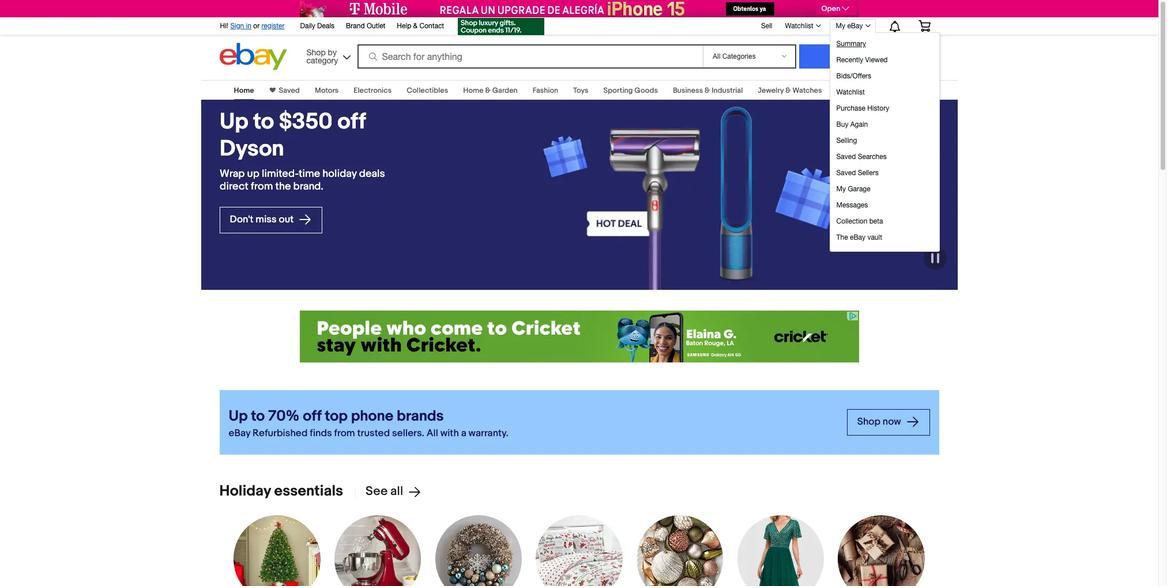 Task type: locate. For each thing, give the bounding box(es) containing it.
saved for saved sellers
[[837, 169, 856, 177]]

daily deals
[[300, 22, 335, 30]]

help & contact link
[[397, 20, 444, 33]]

watchlist for rightmost watchlist link
[[837, 88, 865, 96]]

see
[[366, 485, 388, 500]]

advertisement region
[[300, 0, 859, 17], [300, 311, 859, 363]]

& inside account navigation
[[413, 22, 418, 30]]

saved up the my garage
[[837, 169, 856, 177]]

toys
[[573, 86, 589, 95]]

don't
[[230, 214, 254, 226]]

shop
[[307, 48, 326, 57], [858, 417, 881, 428]]

recently viewed link
[[834, 52, 938, 68]]

& for industrial
[[705, 86, 710, 95]]

0 vertical spatial watchlist link
[[779, 19, 826, 33]]

to inside up to $350 off dyson wrap up limited-time holiday deals direct from the brand.
[[253, 108, 274, 136]]

watchlist right sell
[[785, 22, 814, 30]]

buy again link
[[834, 117, 938, 133]]

& left the garden
[[485, 86, 491, 95]]

limited-
[[262, 168, 299, 180]]

my
[[836, 22, 846, 30], [837, 185, 846, 193]]

2 vertical spatial saved
[[837, 169, 856, 177]]

home left saved link on the top of the page
[[234, 86, 254, 95]]

& right business
[[705, 86, 710, 95]]

brands
[[397, 408, 444, 426]]

0 horizontal spatial watchlist link
[[779, 19, 826, 33]]

watchlist link
[[779, 19, 826, 33], [834, 84, 938, 100]]

electronics
[[354, 86, 392, 95]]

collection
[[837, 217, 868, 226]]

jewelry & watches link
[[758, 86, 822, 95]]

up for up to $350 off dyson
[[219, 108, 248, 136]]

2 home from the left
[[463, 86, 484, 95]]

0 horizontal spatial shop
[[307, 48, 326, 57]]

2 advertisement region from the top
[[300, 311, 859, 363]]

0 horizontal spatial off
[[303, 408, 322, 426]]

fashion
[[533, 86, 558, 95]]

None submit
[[799, 44, 896, 69]]

0 vertical spatial advertisement region
[[300, 0, 859, 17]]

off down electronics link
[[337, 108, 365, 136]]

1 horizontal spatial from
[[334, 428, 355, 439]]

ebay up summary
[[848, 22, 863, 30]]

my left garage
[[837, 185, 846, 193]]

live
[[855, 86, 869, 95]]

off for 70%
[[303, 408, 322, 426]]

1 horizontal spatial shop
[[858, 417, 881, 428]]

saved for saved
[[279, 86, 300, 95]]

motors link
[[315, 86, 339, 95]]

summary
[[837, 40, 866, 48]]

1 vertical spatial watchlist link
[[834, 84, 938, 100]]

my for my garage
[[837, 185, 846, 193]]

1 horizontal spatial home
[[463, 86, 484, 95]]

brand.
[[293, 180, 323, 193]]

0 horizontal spatial watchlist
[[785, 22, 814, 30]]

your shopping cart image
[[918, 20, 931, 32]]

shop now
[[858, 417, 904, 428]]

collection beta
[[837, 217, 883, 226]]

shop for shop now
[[858, 417, 881, 428]]

0 vertical spatial to
[[253, 108, 274, 136]]

advertisement region inside up to $350 off dyson main content
[[300, 311, 859, 363]]

purchase history
[[837, 104, 890, 112]]

purchase history link
[[834, 100, 938, 117]]

home for home
[[234, 86, 254, 95]]

up
[[219, 108, 248, 136], [229, 408, 248, 426]]

0 vertical spatial off
[[337, 108, 365, 136]]

goods
[[635, 86, 658, 95]]

1 vertical spatial to
[[251, 408, 265, 426]]

searches
[[858, 153, 887, 161]]

&
[[413, 22, 418, 30], [485, 86, 491, 95], [705, 86, 710, 95], [786, 86, 791, 95]]

history
[[868, 104, 890, 112]]

0 vertical spatial saved
[[279, 86, 300, 95]]

shop left "by"
[[307, 48, 326, 57]]

see all link
[[355, 485, 422, 500]]

top
[[325, 408, 348, 426]]

1 vertical spatial saved
[[837, 153, 856, 161]]

shop by category banner
[[214, 14, 940, 252]]

daily deals link
[[300, 20, 335, 33]]

1 vertical spatial from
[[334, 428, 355, 439]]

holiday
[[322, 168, 357, 180]]

watchlist link up history
[[834, 84, 938, 100]]

refurbished
[[253, 428, 308, 439]]

saved down selling on the right of page
[[837, 153, 856, 161]]

shop by category button
[[301, 43, 353, 68]]

up inside up to 70% off top phone brands ebay refurbished finds from trusted sellers. all with a warranty.
[[229, 408, 248, 426]]

fashion link
[[533, 86, 558, 95]]

& right jewelry
[[786, 86, 791, 95]]

saved inside up to $350 off dyson main content
[[279, 86, 300, 95]]

the ebay vault link
[[834, 230, 938, 246]]

sellers.
[[392, 428, 424, 439]]

1 vertical spatial my
[[837, 185, 846, 193]]

& for garden
[[485, 86, 491, 95]]

register
[[262, 22, 285, 30]]

sporting goods link
[[604, 86, 658, 95]]

to inside up to 70% off top phone brands ebay refurbished finds from trusted sellers. all with a warranty.
[[251, 408, 265, 426]]

1 vertical spatial advertisement region
[[300, 311, 859, 363]]

selling link
[[834, 133, 938, 149]]

off up finds
[[303, 408, 322, 426]]

buy
[[837, 121, 849, 129]]

home & garden link
[[463, 86, 518, 95]]

the
[[837, 234, 848, 242]]

0 horizontal spatial from
[[251, 180, 273, 193]]

collectibles
[[407, 86, 448, 95]]

up to $350 off dyson wrap up limited-time holiday deals direct from the brand.
[[219, 108, 385, 193]]

jewelry
[[758, 86, 784, 95]]

to left 70% on the left of the page
[[251, 408, 265, 426]]

0 vertical spatial up
[[219, 108, 248, 136]]

business & industrial link
[[673, 86, 743, 95]]

0 vertical spatial watchlist
[[785, 22, 814, 30]]

up inside up to $350 off dyson wrap up limited-time holiday deals direct from the brand.
[[219, 108, 248, 136]]

1 home from the left
[[234, 86, 254, 95]]

saved up $350
[[279, 86, 300, 95]]

ebay right the
[[850, 234, 866, 242]]

ebay left refurbished at left
[[229, 428, 250, 439]]

from down up
[[251, 180, 273, 193]]

0 horizontal spatial home
[[234, 86, 254, 95]]

0 vertical spatial from
[[251, 180, 273, 193]]

daily
[[300, 22, 315, 30]]

up to $350 off dyson main content
[[0, 73, 1159, 587]]

garage
[[848, 185, 871, 193]]

& right "help"
[[413, 22, 418, 30]]

70%
[[268, 408, 300, 426]]

up
[[247, 168, 259, 180]]

to
[[253, 108, 274, 136], [251, 408, 265, 426]]

saved sellers link
[[834, 165, 938, 181]]

direct
[[219, 180, 248, 193]]

all
[[427, 428, 438, 439]]

collectibles link
[[407, 86, 448, 95]]

watchlist
[[785, 22, 814, 30], [837, 88, 865, 96]]

buy again
[[837, 121, 868, 129]]

1 vertical spatial watchlist
[[837, 88, 865, 96]]

help & contact
[[397, 22, 444, 30]]

off inside up to $350 off dyson wrap up limited-time holiday deals direct from the brand.
[[337, 108, 365, 136]]

from down top
[[334, 428, 355, 439]]

phone
[[351, 408, 394, 426]]

dyson
[[219, 135, 284, 163]]

1 horizontal spatial off
[[337, 108, 365, 136]]

help
[[397, 22, 411, 30]]

vault
[[868, 234, 883, 242]]

1 vertical spatial off
[[303, 408, 322, 426]]

1 horizontal spatial watchlist
[[837, 88, 865, 96]]

warranty.
[[469, 428, 509, 439]]

home left the garden
[[463, 86, 484, 95]]

deals
[[359, 168, 385, 180]]

home
[[234, 86, 254, 95], [463, 86, 484, 95]]

my for my ebay
[[836, 22, 846, 30]]

sporting
[[604, 86, 633, 95]]

open button
[[817, 2, 857, 15]]

my down "open" button
[[836, 22, 846, 30]]

shop inside 'link'
[[858, 417, 881, 428]]

1 vertical spatial shop
[[858, 417, 881, 428]]

up up wrap
[[219, 108, 248, 136]]

shop left now
[[858, 417, 881, 428]]

up left 70% on the left of the page
[[229, 408, 248, 426]]

watchlist link down open
[[779, 19, 826, 33]]

don't miss out
[[230, 214, 296, 226]]

0 vertical spatial my
[[836, 22, 846, 30]]

time
[[299, 168, 320, 180]]

Search for anything text field
[[359, 46, 701, 67]]

0 vertical spatial shop
[[307, 48, 326, 57]]

off inside up to 70% off top phone brands ebay refurbished finds from trusted sellers. all with a warranty.
[[303, 408, 322, 426]]

the
[[275, 180, 291, 193]]

to left $350
[[253, 108, 274, 136]]

sporting goods
[[604, 86, 658, 95]]

watchlist up purchase
[[837, 88, 865, 96]]

1 vertical spatial up
[[229, 408, 248, 426]]

open
[[822, 4, 841, 13]]

shop inside shop by category
[[307, 48, 326, 57]]

to for 70%
[[251, 408, 265, 426]]



Task type: describe. For each thing, give the bounding box(es) containing it.
1 horizontal spatial watchlist link
[[834, 84, 938, 100]]

hi!
[[220, 22, 228, 30]]

up for up to 70% off top phone brands
[[229, 408, 248, 426]]

sign
[[230, 22, 244, 30]]

with
[[441, 428, 459, 439]]

miss
[[256, 214, 277, 226]]

my ebay link
[[830, 19, 876, 33]]

trusted
[[357, 428, 390, 439]]

my garage link
[[834, 181, 938, 197]]

selling
[[837, 137, 857, 145]]

holiday essentials
[[219, 483, 343, 501]]

get the coupon image
[[458, 18, 545, 35]]

bids/offers link
[[834, 68, 938, 84]]

ebay live
[[837, 86, 869, 95]]

up to 70% off top phone brands link
[[229, 407, 838, 427]]

finds
[[310, 428, 332, 439]]

viewed
[[866, 56, 888, 64]]

a
[[461, 428, 467, 439]]

now
[[883, 417, 901, 428]]

to for $350
[[253, 108, 274, 136]]

holiday
[[219, 483, 271, 501]]

shop for shop by category
[[307, 48, 326, 57]]

saved searches
[[837, 153, 887, 161]]

home for home & garden
[[463, 86, 484, 95]]

the ebay vault
[[837, 234, 883, 242]]

garden
[[492, 86, 518, 95]]

holiday essentials link
[[219, 483, 343, 501]]

watchlist for the topmost watchlist link
[[785, 22, 814, 30]]

industrial
[[712, 86, 743, 95]]

ebay inside up to 70% off top phone brands ebay refurbished finds from trusted sellers. all with a warranty.
[[229, 428, 250, 439]]

& for watches
[[786, 86, 791, 95]]

brand outlet link
[[346, 20, 386, 33]]

account navigation
[[214, 14, 940, 252]]

don't miss out link
[[219, 207, 322, 233]]

category
[[307, 56, 338, 65]]

jewelry & watches
[[758, 86, 822, 95]]

see all
[[366, 485, 403, 500]]

up to 70% off top phone brands ebay refurbished finds from trusted sellers. all with a warranty.
[[229, 408, 509, 439]]

deals
[[317, 22, 335, 30]]

recently viewed
[[837, 56, 888, 64]]

collection beta link
[[834, 213, 938, 230]]

saved sellers
[[837, 169, 879, 177]]

from inside up to $350 off dyson wrap up limited-time holiday deals direct from the brand.
[[251, 180, 273, 193]]

up to $350 off dyson link
[[219, 108, 411, 163]]

beta
[[870, 217, 883, 226]]

electronics link
[[354, 86, 392, 95]]

toys link
[[573, 86, 589, 95]]

brand outlet
[[346, 22, 386, 30]]

saved link
[[275, 86, 300, 95]]

sell link
[[756, 22, 778, 30]]

home & garden
[[463, 86, 518, 95]]

by
[[328, 48, 337, 57]]

bids/offers
[[837, 72, 872, 80]]

in
[[246, 22, 251, 30]]

none submit inside shop by category banner
[[799, 44, 896, 69]]

my garage
[[837, 185, 871, 193]]

from inside up to 70% off top phone brands ebay refurbished finds from trusted sellers. all with a warranty.
[[334, 428, 355, 439]]

contact
[[420, 22, 444, 30]]

ebay live link
[[837, 86, 869, 95]]

messages
[[837, 201, 868, 209]]

ebay left live
[[837, 86, 854, 95]]

wrap
[[219, 168, 245, 180]]

off for $350
[[337, 108, 365, 136]]

out
[[279, 214, 294, 226]]

ebay inside 'link'
[[850, 234, 866, 242]]

essentials
[[274, 483, 343, 501]]

again
[[851, 121, 868, 129]]

business & industrial
[[673, 86, 743, 95]]

sign in link
[[230, 22, 251, 30]]

saved searches link
[[834, 149, 938, 165]]

1 advertisement region from the top
[[300, 0, 859, 17]]

sell
[[761, 22, 773, 30]]

register link
[[262, 22, 285, 30]]

recently
[[837, 56, 864, 64]]

all
[[391, 485, 403, 500]]

my ebay
[[836, 22, 863, 30]]

& for contact
[[413, 22, 418, 30]]

business
[[673, 86, 703, 95]]

outlet
[[367, 22, 386, 30]]

$350
[[279, 108, 332, 136]]

saved for saved searches
[[837, 153, 856, 161]]



Task type: vqa. For each thing, say whether or not it's contained in the screenshot.
Up related to Up to $350 off Dyson
yes



